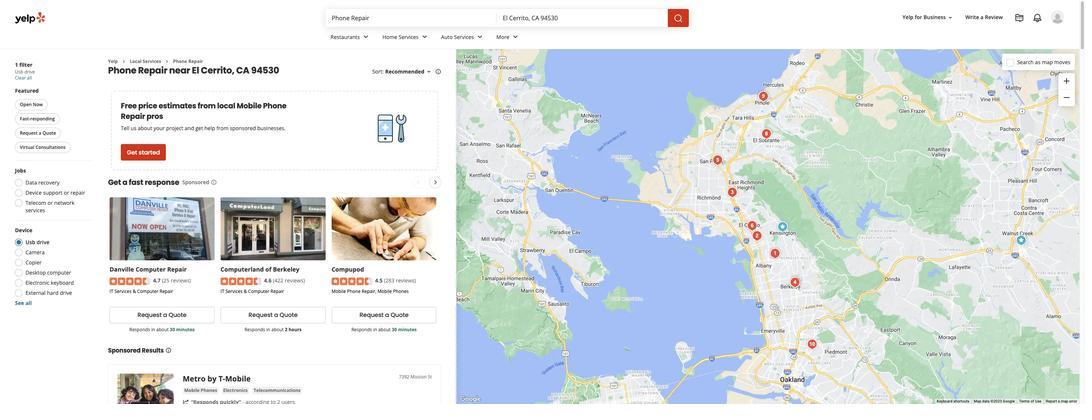 Task type: vqa. For each thing, say whether or not it's contained in the screenshot.


Task type: locate. For each thing, give the bounding box(es) containing it.
terms of use
[[1020, 399, 1042, 404]]

1 horizontal spatial 24 chevron down v2 image
[[476, 32, 485, 41]]

electronics button
[[222, 387, 249, 395]]

fast-responding
[[20, 116, 55, 122]]

open now
[[20, 101, 43, 108]]

phone inside free price estimates from local mobile phone repair pros tell us about your project and get help from sponsored businesses.
[[263, 101, 287, 111]]

0 horizontal spatial or
[[48, 199, 53, 206]]

open now button
[[15, 99, 48, 110]]

virtual consultations button
[[15, 142, 70, 153]]

1 horizontal spatial or
[[64, 189, 69, 196]]

request inside featured group
[[20, 130, 38, 136]]

or inside 'telecom or network services'
[[48, 199, 53, 206]]

1 vertical spatial all
[[25, 300, 32, 307]]

1 horizontal spatial map
[[1062, 399, 1069, 404]]

0 vertical spatial of
[[266, 266, 272, 274]]

get left fast
[[108, 177, 121, 188]]

usb inside 1 filter usb drive clear all
[[15, 69, 23, 75]]

a right the write
[[981, 14, 984, 21]]

usb
[[15, 69, 23, 75], [26, 239, 35, 246]]

2 vertical spatial drive
[[60, 289, 72, 297]]

quote for computerland of berkeley
[[280, 311, 298, 320]]

0 horizontal spatial phones
[[201, 387, 217, 394]]

search as map moves
[[1018, 58, 1071, 66]]

1 horizontal spatial it
[[221, 288, 224, 295]]

computer
[[136, 266, 166, 274], [137, 288, 158, 295], [248, 288, 270, 295]]

1 reviews) from the left
[[171, 277, 191, 284]]

1 vertical spatial device
[[15, 227, 32, 234]]

1 vertical spatial yelp
[[108, 58, 118, 65]]

16 info v2 image for phone repair near el cerrito, ca 94530
[[436, 69, 442, 75]]

request up virtual
[[20, 130, 38, 136]]

free
[[121, 101, 137, 111]]

now
[[33, 101, 43, 108]]

drive down keyboard
[[60, 289, 72, 297]]

1 horizontal spatial &
[[244, 288, 247, 295]]

report
[[1047, 399, 1058, 404]]

get started
[[127, 148, 160, 157]]

and
[[185, 125, 194, 132]]

electronic
[[26, 279, 49, 286]]

map right as
[[1043, 58, 1054, 66]]

& for computerland
[[244, 288, 247, 295]]

a left fast
[[123, 177, 127, 188]]

request a quote down fast-responding button
[[20, 130, 56, 136]]

phones
[[393, 288, 409, 295], [201, 387, 217, 394]]

2 it services & computer repair from the left
[[221, 288, 284, 295]]

map for moves
[[1043, 58, 1054, 66]]

0 horizontal spatial in
[[151, 327, 155, 333]]

quote for danville computer repair
[[169, 311, 187, 320]]

request down 4.7
[[138, 311, 162, 320]]

request down mobile phone repair, mobile phones
[[360, 311, 384, 320]]

quote down 4.7 (25 reviews)
[[169, 311, 187, 320]]

drive down filter
[[24, 69, 35, 75]]

30 for compupod
[[392, 327, 397, 333]]

16 chevron down v2 image
[[948, 15, 954, 21]]

2 responds from the left
[[245, 327, 265, 333]]

of for terms
[[1031, 399, 1035, 404]]

minutes for danville computer repair
[[176, 327, 195, 333]]

1 horizontal spatial 16 info v2 image
[[436, 69, 442, 75]]

1 horizontal spatial phones
[[393, 288, 409, 295]]

1 horizontal spatial get
[[127, 148, 137, 157]]

quote up the 'consultations'
[[43, 130, 56, 136]]

0 horizontal spatial drive
[[24, 69, 35, 75]]

request a quote
[[20, 130, 56, 136], [138, 311, 187, 320], [249, 311, 298, 320], [360, 311, 409, 320]]

telecommunications button
[[252, 387, 302, 395]]

insta fix phone repair image
[[745, 219, 760, 234]]

1 horizontal spatial responds
[[245, 327, 265, 333]]

4.6
[[264, 277, 272, 284]]

response
[[145, 177, 179, 188]]

or up 'network'
[[64, 189, 69, 196]]

responds
[[130, 327, 150, 333], [245, 327, 265, 333], [352, 327, 372, 333]]

0 vertical spatial sponsored
[[182, 179, 209, 186]]

services
[[399, 33, 419, 40], [454, 33, 474, 40], [143, 58, 161, 65], [115, 288, 132, 295], [226, 288, 243, 295]]

group
[[1059, 73, 1076, 106]]

free price estimates from local mobile phone repair pros image
[[373, 109, 411, 147]]

2 horizontal spatial reviews)
[[396, 277, 416, 284]]

option group
[[13, 167, 93, 214], [13, 227, 93, 307]]

0 horizontal spatial it
[[110, 288, 113, 295]]

0 horizontal spatial 16 info v2 image
[[211, 180, 217, 186]]

desktop computer
[[26, 269, 71, 276]]

1 horizontal spatial yelp
[[903, 14, 914, 21]]

usb up the camera
[[26, 239, 35, 246]]

24 chevron down v2 image for more
[[511, 32, 520, 41]]

reviews) right (25
[[171, 277, 191, 284]]

from left local
[[198, 101, 216, 111]]

2 30 from the left
[[392, 327, 397, 333]]

from right help
[[217, 125, 229, 132]]

1 vertical spatial 16 info v2 image
[[211, 180, 217, 186]]

1 horizontal spatial 30
[[392, 327, 397, 333]]

mobile phones
[[184, 387, 217, 394]]

price
[[138, 101, 157, 111]]

0 horizontal spatial none field
[[332, 14, 491, 22]]

4.7 (25 reviews)
[[153, 277, 191, 284]]

get started button
[[121, 144, 166, 161]]

electronics
[[223, 387, 248, 394]]

0 horizontal spatial &
[[133, 288, 136, 295]]

device for device support or repair
[[26, 189, 42, 196]]

responds in about 30 minutes for danville computer repair
[[130, 327, 195, 333]]

1 horizontal spatial in
[[266, 327, 270, 333]]

0 vertical spatial yelp
[[903, 14, 914, 21]]

repair inside free price estimates from local mobile phone repair pros tell us about your project and get help from sponsored businesses.
[[121, 111, 145, 122]]

mobile inside button
[[184, 387, 200, 394]]

0 horizontal spatial 30
[[170, 327, 175, 333]]

virtual consultations
[[20, 144, 66, 151]]

1 horizontal spatial usb
[[26, 239, 35, 246]]

a for danville computer repair's request a quote button
[[163, 311, 167, 320]]

get inside button
[[127, 148, 137, 157]]

0 vertical spatial usb
[[15, 69, 23, 75]]

responds in about 30 minutes
[[130, 327, 195, 333], [352, 327, 417, 333]]

2 horizontal spatial drive
[[60, 289, 72, 297]]

request a quote inside featured group
[[20, 130, 56, 136]]

see
[[15, 300, 24, 307]]

sponsored right response at the top of page
[[182, 179, 209, 186]]

request a quote down mobile phone repair, mobile phones
[[360, 311, 409, 320]]

0 horizontal spatial responds in about 30 minutes
[[130, 327, 195, 333]]

clear all link
[[15, 75, 32, 81]]

reviews) down berkeley
[[285, 277, 305, 284]]

computerland
[[221, 266, 264, 274]]

24 chevron down v2 image right auto services
[[476, 32, 485, 41]]

support
[[43, 189, 62, 196]]

responds in about 2 hours
[[245, 327, 302, 333]]

1 horizontal spatial 24 chevron down v2 image
[[511, 32, 520, 41]]

yelp left for
[[903, 14, 914, 21]]

device up usb drive
[[15, 227, 32, 234]]

results
[[142, 346, 164, 355]]

24 chevron down v2 image for restaurants
[[362, 32, 371, 41]]

device up telecom
[[26, 189, 42, 196]]

request a quote button up responds in about 2 hours
[[221, 307, 326, 324]]

request up responds in about 2 hours
[[249, 311, 273, 320]]

reviews) right (283
[[396, 277, 416, 284]]

1 vertical spatial sponsored
[[108, 346, 141, 355]]

(283
[[384, 277, 395, 284]]

or down support
[[48, 199, 53, 206]]

1 minutes from the left
[[176, 327, 195, 333]]

sponsored for sponsored results
[[108, 346, 141, 355]]

1 horizontal spatial reviews)
[[285, 277, 305, 284]]

yelp
[[903, 14, 914, 21], [108, 58, 118, 65]]

0 horizontal spatial of
[[266, 266, 272, 274]]

it services & computer repair down 4.6 star rating image
[[221, 288, 284, 295]]

0 vertical spatial or
[[64, 189, 69, 196]]

it services & computer repair for danville
[[110, 288, 173, 295]]

& down 4.7 star rating image
[[133, 288, 136, 295]]

request a quote down (25
[[138, 311, 187, 320]]

cci computer jam image
[[1014, 233, 1029, 248]]

0 vertical spatial map
[[1043, 58, 1054, 66]]

16 chevron right v2 image
[[164, 58, 170, 65]]

& down 4.6 star rating image
[[244, 288, 247, 295]]

1 responds in about 30 minutes from the left
[[130, 327, 195, 333]]

2 minutes from the left
[[398, 327, 417, 333]]

more link
[[491, 27, 526, 49]]

moves
[[1055, 58, 1071, 66]]

a down (25
[[163, 311, 167, 320]]

4.6 (422 reviews)
[[264, 277, 305, 284]]

1 option group from the top
[[13, 167, 93, 214]]

1 24 chevron down v2 image from the left
[[362, 32, 371, 41]]

1 horizontal spatial minutes
[[398, 327, 417, 333]]

& for danville
[[133, 288, 136, 295]]

4.6 star rating image
[[221, 278, 261, 285]]

drive inside 1 filter usb drive clear all
[[24, 69, 35, 75]]

1 it from the left
[[110, 288, 113, 295]]

terms of use link
[[1020, 399, 1042, 404]]

a up responds in about 2 hours
[[274, 311, 278, 320]]

1
[[15, 61, 18, 68]]

24 chevron down v2 image right more
[[511, 32, 520, 41]]

mobile down metro
[[184, 387, 200, 394]]

a for compupod request a quote button
[[385, 311, 389, 320]]

1 horizontal spatial none field
[[503, 14, 662, 22]]

danville computer repair
[[110, 266, 187, 274]]

0 horizontal spatial responds
[[130, 327, 150, 333]]

0 vertical spatial option group
[[13, 167, 93, 214]]

by
[[208, 374, 217, 384]]

24 chevron down v2 image
[[420, 32, 429, 41], [511, 32, 520, 41]]

1 vertical spatial phones
[[201, 387, 217, 394]]

see all
[[15, 300, 32, 307]]

0 vertical spatial phones
[[393, 288, 409, 295]]

request a quote button down mobile phone repair, mobile phones
[[332, 307, 437, 324]]

of up 4.6
[[266, 266, 272, 274]]

1 & from the left
[[133, 288, 136, 295]]

0 horizontal spatial it services & computer repair
[[110, 288, 173, 295]]

request a quote for computerland of berkeley
[[249, 311, 298, 320]]

usb down "1"
[[15, 69, 23, 75]]

sponsored for sponsored
[[182, 179, 209, 186]]

it down 4.6 star rating image
[[221, 288, 224, 295]]

metro by t-mobile image
[[118, 374, 174, 404]]

restaurants link
[[325, 27, 377, 49]]

responds in about 30 minutes for compupod
[[352, 327, 417, 333]]

in
[[151, 327, 155, 333], [266, 327, 270, 333], [373, 327, 377, 333]]

external hard drive
[[26, 289, 72, 297]]

mobile right local
[[237, 101, 262, 111]]

2 it from the left
[[221, 288, 224, 295]]

sponsored results
[[108, 346, 164, 355]]

phones down 4.5 (283 reviews)
[[393, 288, 409, 295]]

2 option group from the top
[[13, 227, 93, 307]]

16 trending v2 image
[[183, 399, 189, 404]]

wireless options image
[[768, 246, 783, 261], [768, 246, 783, 261]]

map
[[974, 399, 982, 404]]

0 vertical spatial all
[[27, 75, 32, 81]]

auto services link
[[435, 27, 491, 49]]

phone repair near el cerrito, ca 94530
[[108, 64, 279, 77]]

Find text field
[[332, 14, 491, 22]]

0 vertical spatial get
[[127, 148, 137, 157]]

0 horizontal spatial reviews)
[[171, 277, 191, 284]]

1 none field from the left
[[332, 14, 491, 22]]

None search field
[[326, 9, 691, 27]]

0 vertical spatial 16 info v2 image
[[436, 69, 442, 75]]

danville
[[110, 266, 134, 274]]

2 responds in about 30 minutes from the left
[[352, 327, 417, 333]]

computer down 4.7
[[137, 288, 158, 295]]

google
[[1003, 399, 1015, 404]]

1 24 chevron down v2 image from the left
[[420, 32, 429, 41]]

it services & computer repair for computerland
[[221, 288, 284, 295]]

compupod link
[[332, 266, 364, 274]]

request for danville computer repair
[[138, 311, 162, 320]]

metro by t-mobile
[[183, 374, 251, 384]]

a inside group
[[39, 130, 41, 136]]

None field
[[332, 14, 491, 22], [503, 14, 662, 22]]

24 chevron down v2 image
[[362, 32, 371, 41], [476, 32, 485, 41]]

keyboard shortcuts button
[[937, 399, 970, 404]]

2 horizontal spatial responds
[[352, 327, 372, 333]]

user actions element
[[897, 9, 1076, 56]]

1 horizontal spatial sponsored
[[182, 179, 209, 186]]

2 horizontal spatial in
[[373, 327, 377, 333]]

of left use
[[1031, 399, 1035, 404]]

tyler b. image
[[1052, 10, 1065, 24]]

2
[[285, 327, 288, 333]]

24 chevron down v2 image inside more link
[[511, 32, 520, 41]]

1 vertical spatial usb
[[26, 239, 35, 246]]

1 horizontal spatial it services & computer repair
[[221, 288, 284, 295]]

mobile up electronics
[[225, 374, 251, 384]]

0 horizontal spatial yelp
[[108, 58, 118, 65]]

1 vertical spatial get
[[108, 177, 121, 188]]

world phones image
[[756, 89, 771, 104], [756, 89, 771, 104]]

24 chevron down v2 image inside home services link
[[420, 32, 429, 41]]

error
[[1070, 399, 1078, 404]]

consultations
[[36, 144, 66, 151]]

quote inside featured group
[[43, 130, 56, 136]]

featured
[[15, 87, 39, 94]]

phones inside button
[[201, 387, 217, 394]]

0 horizontal spatial 24 chevron down v2 image
[[362, 32, 371, 41]]

t-
[[219, 374, 225, 384]]

a down mobile phone repair, mobile phones
[[385, 311, 389, 320]]

&
[[133, 288, 136, 295], [244, 288, 247, 295]]

keyboard shortcuts
[[937, 399, 970, 404]]

request a quote button down (25
[[110, 307, 215, 324]]

request a quote button for compupod
[[332, 307, 437, 324]]

data
[[983, 399, 990, 404]]

0 horizontal spatial sponsored
[[108, 346, 141, 355]]

0 vertical spatial device
[[26, 189, 42, 196]]

minutes
[[176, 327, 195, 333], [398, 327, 417, 333]]

0 horizontal spatial get
[[108, 177, 121, 188]]

24 chevron down v2 image left auto
[[420, 32, 429, 41]]

a down fast-responding button
[[39, 130, 41, 136]]

usb inside option group
[[26, 239, 35, 246]]

0 horizontal spatial from
[[198, 101, 216, 111]]

telecom
[[26, 199, 46, 206]]

2 24 chevron down v2 image from the left
[[476, 32, 485, 41]]

get left 'started'
[[127, 148, 137, 157]]

1 horizontal spatial of
[[1031, 399, 1035, 404]]

2 24 chevron down v2 image from the left
[[511, 32, 520, 41]]

open
[[20, 101, 32, 108]]

0 horizontal spatial usb
[[15, 69, 23, 75]]

1 vertical spatial of
[[1031, 399, 1035, 404]]

all right see
[[25, 300, 32, 307]]

24 chevron down v2 image inside restaurants link
[[362, 32, 371, 41]]

it down 4.7 star rating image
[[110, 288, 113, 295]]

danville computer repair link
[[110, 266, 187, 274]]

2 & from the left
[[244, 288, 247, 295]]

a for request a quote button under fast-responding button
[[39, 130, 41, 136]]

request a quote up responds in about 2 hours
[[249, 311, 298, 320]]

24 chevron down v2 image right the restaurants
[[362, 32, 371, 41]]

responds for computerland
[[245, 327, 265, 333]]

0 horizontal spatial 24 chevron down v2 image
[[420, 32, 429, 41]]

2 in from the left
[[266, 327, 270, 333]]

computerland of berkeley image
[[789, 273, 804, 288]]

1 30 from the left
[[170, 327, 175, 333]]

16 chevron right v2 image
[[121, 58, 127, 65]]

16 info v2 image
[[165, 348, 171, 354]]

computer down 4.6
[[248, 288, 270, 295]]

drive up the camera
[[37, 239, 49, 246]]

local services
[[130, 58, 161, 65]]

1 horizontal spatial responds in about 30 minutes
[[352, 327, 417, 333]]

0 vertical spatial drive
[[24, 69, 35, 75]]

hard
[[47, 289, 59, 297]]

request
[[20, 130, 38, 136], [138, 311, 162, 320], [249, 311, 273, 320], [360, 311, 384, 320]]

1 responds from the left
[[130, 327, 150, 333]]

0 horizontal spatial map
[[1043, 58, 1054, 66]]

quote down 4.5 (283 reviews)
[[391, 311, 409, 320]]

a
[[981, 14, 984, 21], [39, 130, 41, 136], [123, 177, 127, 188], [163, 311, 167, 320], [274, 311, 278, 320], [385, 311, 389, 320], [1059, 399, 1061, 404]]

option group containing jobs
[[13, 167, 93, 214]]

all right clear
[[27, 75, 32, 81]]

map left error
[[1062, 399, 1069, 404]]

1 vertical spatial from
[[217, 125, 229, 132]]

local
[[217, 101, 235, 111]]

24 chevron down v2 image inside auto services link
[[476, 32, 485, 41]]

2 none field from the left
[[503, 14, 662, 22]]

sponsored left results
[[108, 346, 141, 355]]

mobile kangaroo - apple authorized image
[[789, 274, 804, 289]]

yelp inside 'yelp for business' button
[[903, 14, 914, 21]]

computer network services image
[[775, 220, 790, 235]]

projects image
[[1016, 14, 1025, 23]]

0 horizontal spatial minutes
[[176, 327, 195, 333]]

16 info v2 image
[[436, 69, 442, 75], [211, 180, 217, 186]]

it services & computer repair down 4.7 star rating image
[[110, 288, 173, 295]]

1 in from the left
[[151, 327, 155, 333]]

1 vertical spatial map
[[1062, 399, 1069, 404]]

yelp left 16 chevron right v2 icon
[[108, 58, 118, 65]]

3 reviews) from the left
[[396, 277, 416, 284]]

1 horizontal spatial drive
[[37, 239, 49, 246]]

quote up 2
[[280, 311, 298, 320]]

1 vertical spatial option group
[[13, 227, 93, 307]]

1 it services & computer repair from the left
[[110, 288, 173, 295]]

google image
[[458, 395, 483, 404]]

(422
[[273, 277, 284, 284]]

it for computerland of berkeley
[[221, 288, 224, 295]]

1 vertical spatial or
[[48, 199, 53, 206]]

2 reviews) from the left
[[285, 277, 305, 284]]

phones down by on the left of the page
[[201, 387, 217, 394]]



Task type: describe. For each thing, give the bounding box(es) containing it.
fast-responding button
[[15, 113, 60, 125]]

as
[[1036, 58, 1041, 66]]

4.7
[[153, 277, 161, 284]]

mobile down 4.5 star rating image
[[332, 288, 346, 295]]

about for computerland of berkeley
[[272, 327, 284, 333]]

4.5
[[375, 277, 383, 284]]

shortcuts
[[954, 399, 970, 404]]

keyboard
[[51, 279, 74, 286]]

sponsored
[[230, 125, 256, 132]]

7392
[[399, 374, 410, 380]]

cerrito,
[[201, 64, 235, 77]]

3 responds from the left
[[352, 327, 372, 333]]

none field near
[[503, 14, 662, 22]]

of for computerland
[[266, 266, 272, 274]]

yelp for yelp link
[[108, 58, 118, 65]]

reviews) for berkeley
[[285, 277, 305, 284]]

0 vertical spatial from
[[198, 101, 216, 111]]

fast-
[[20, 116, 30, 122]]

computer up 4.7
[[136, 266, 166, 274]]

usb drive
[[26, 239, 49, 246]]

copier
[[26, 259, 42, 266]]

hours
[[289, 327, 302, 333]]

iphone repair squad image
[[805, 337, 820, 352]]

4.5 star rating image
[[332, 278, 372, 285]]

option group containing device
[[13, 227, 93, 307]]

mobile phone repair, mobile phones
[[332, 288, 409, 295]]

computerland of berkeley
[[221, 266, 300, 274]]

business
[[924, 14, 946, 21]]

responding
[[30, 116, 55, 122]]

about for compupod
[[379, 327, 391, 333]]

16 info v2 image for get a fast response
[[211, 180, 217, 186]]

request a quote button for danville computer repair
[[110, 307, 215, 324]]

computerland of berkeley link
[[221, 266, 300, 274]]

st
[[428, 374, 432, 380]]

services right auto
[[454, 33, 474, 40]]

all inside 1 filter usb drive clear all
[[27, 75, 32, 81]]

help
[[205, 125, 215, 132]]

repair,
[[362, 288, 377, 295]]

map for error
[[1062, 399, 1069, 404]]

yelp for yelp for business
[[903, 14, 914, 21]]

get for get a fast response
[[108, 177, 121, 188]]

home services link
[[377, 27, 435, 49]]

us
[[131, 125, 137, 132]]

more
[[497, 33, 510, 40]]

mobile inside free price estimates from local mobile phone repair pros tell us about your project and get help from sponsored businesses.
[[237, 101, 262, 111]]

request a quote button for computerland of berkeley
[[221, 307, 326, 324]]

recommended
[[385, 68, 425, 75]]

mobile phones button
[[183, 387, 219, 395]]

terms
[[1020, 399, 1030, 404]]

about inside free price estimates from local mobile phone repair pros tell us about your project and get help from sponsored businesses.
[[138, 125, 152, 132]]

search image
[[674, 14, 683, 23]]

device for device
[[15, 227, 32, 234]]

about for danville computer repair
[[156, 327, 169, 333]]

camera
[[26, 249, 45, 256]]

itekh electronics image
[[711, 153, 726, 168]]

services down 4.7 star rating image
[[115, 288, 132, 295]]

all inside option group
[[25, 300, 32, 307]]

24 chevron down v2 image for home services
[[420, 32, 429, 41]]

get for get started
[[127, 148, 137, 157]]

desktop
[[26, 269, 46, 276]]

services right home
[[399, 33, 419, 40]]

in for of
[[266, 327, 270, 333]]

1 vertical spatial drive
[[37, 239, 49, 246]]

30 for danville computer repair
[[170, 327, 175, 333]]

repair
[[70, 189, 85, 196]]

4.7 star rating image
[[110, 278, 150, 285]]

zoom in image
[[1063, 76, 1072, 85]]

home
[[383, 33, 398, 40]]

clear
[[15, 75, 26, 81]]

request for computerland of berkeley
[[249, 311, 273, 320]]

mobile down (283
[[378, 288, 392, 295]]

tell
[[121, 125, 129, 132]]

request a quote button down fast-responding button
[[15, 128, 61, 139]]

auto services
[[441, 33, 474, 40]]

data recovery
[[26, 179, 60, 186]]

search
[[1018, 58, 1034, 66]]

a for write a review link
[[981, 14, 984, 21]]

recommended button
[[385, 68, 432, 75]]

a right report
[[1059, 399, 1061, 404]]

fast
[[129, 177, 143, 188]]

reviews) for repair
[[171, 277, 191, 284]]

started
[[139, 148, 160, 157]]

telecom or network services
[[26, 199, 74, 214]]

yelp link
[[108, 58, 118, 65]]

1 horizontal spatial from
[[217, 125, 229, 132]]

telecommunications
[[254, 387, 301, 394]]

home services
[[383, 33, 419, 40]]

responds for danville
[[130, 327, 150, 333]]

joe iphone unlock & repair services image
[[788, 275, 803, 290]]

services left 16 chevron right v2 image
[[143, 58, 161, 65]]

24 chevron down v2 image for auto services
[[476, 32, 485, 41]]

7392 mission st
[[399, 374, 432, 380]]

request for compupod
[[360, 311, 384, 320]]

electronics link
[[222, 387, 249, 395]]

Near text field
[[503, 14, 662, 22]]

virtual
[[20, 144, 34, 151]]

berkeley
[[273, 266, 300, 274]]

zoom out image
[[1063, 93, 1072, 102]]

compupod
[[332, 266, 364, 274]]

free price estimates from local mobile phone repair pros tell us about your project and get help from sponsored businesses.
[[121, 101, 287, 132]]

map region
[[425, 18, 1086, 404]]

velocity iphone repair image
[[725, 185, 740, 200]]

businesses.
[[257, 125, 286, 132]]

next image
[[431, 178, 441, 187]]

computer for danville
[[137, 288, 158, 295]]

request a quote for compupod
[[360, 311, 409, 320]]

data
[[26, 179, 37, 186]]

for
[[915, 14, 923, 21]]

computer
[[47, 269, 71, 276]]

report a map error
[[1047, 399, 1078, 404]]

quote for compupod
[[391, 311, 409, 320]]

telecommunications link
[[252, 387, 302, 395]]

use
[[1036, 399, 1042, 404]]

a for computerland of berkeley request a quote button
[[274, 311, 278, 320]]

computer for computerland
[[248, 288, 270, 295]]

business categories element
[[325, 27, 1065, 49]]

ca
[[236, 64, 250, 77]]

3r tek image
[[750, 229, 765, 244]]

services down 4.6 star rating image
[[226, 288, 243, 295]]

external
[[26, 289, 46, 297]]

94530
[[251, 64, 279, 77]]

16 chevron down v2 image
[[426, 69, 432, 75]]

jobs
[[15, 167, 26, 174]]

local services link
[[130, 58, 161, 65]]

mission
[[411, 374, 427, 380]]

notifications image
[[1034, 14, 1043, 23]]

pros
[[147, 111, 163, 122]]

estimates
[[159, 101, 196, 111]]

previous image
[[414, 178, 423, 187]]

featured group
[[14, 87, 93, 155]]

nerd crossing image
[[759, 127, 774, 142]]

minutes for compupod
[[398, 327, 417, 333]]

1 filter usb drive clear all
[[15, 61, 35, 81]]

request a quote for danville computer repair
[[138, 311, 187, 320]]

near
[[169, 64, 190, 77]]

3 in from the left
[[373, 327, 377, 333]]

device support or repair
[[26, 189, 85, 196]]

metro by t-mobile link
[[183, 374, 251, 384]]

(25
[[162, 277, 170, 284]]

in for computer
[[151, 327, 155, 333]]

filter
[[19, 61, 32, 68]]

none field find
[[332, 14, 491, 22]]

it for danville computer repair
[[110, 288, 113, 295]]

write
[[966, 14, 980, 21]]

write a review
[[966, 14, 1004, 21]]



